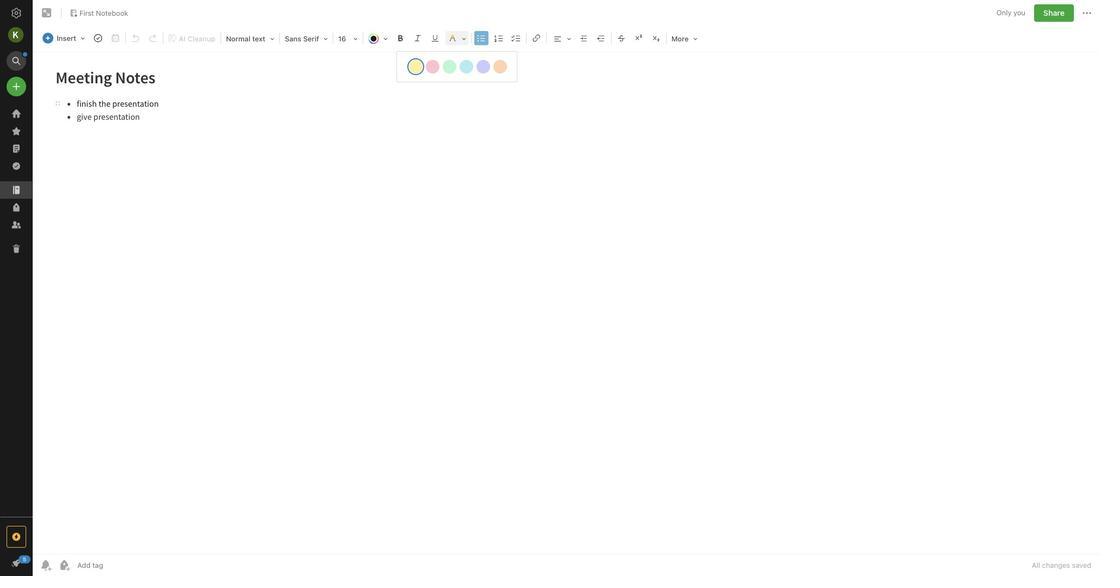 Task type: describe. For each thing, give the bounding box(es) containing it.
normal
[[226, 34, 250, 43]]

text
[[252, 34, 265, 43]]

5
[[23, 556, 26, 563]]

subscript image
[[649, 30, 664, 46]]

normal text
[[226, 34, 265, 43]]

share
[[1043, 8, 1065, 17]]

outdent image
[[594, 30, 609, 46]]

only you
[[996, 8, 1025, 17]]

numbered list image
[[491, 30, 506, 46]]

Alignment field
[[548, 30, 575, 46]]

insert
[[57, 34, 76, 42]]

Font color field
[[364, 30, 392, 46]]

upgrade image
[[10, 530, 23, 543]]

first
[[80, 8, 94, 17]]

serif
[[303, 34, 319, 43]]

Heading level field
[[222, 30, 278, 46]]

Font size field
[[334, 30, 362, 46]]

first notebook
[[80, 8, 128, 17]]

Highlight field
[[444, 30, 470, 46]]

first notebook button
[[66, 5, 132, 21]]

strikethrough image
[[614, 30, 629, 46]]

Account field
[[0, 24, 33, 46]]

click to expand image
[[28, 556, 36, 569]]

More field
[[668, 30, 701, 46]]

notebook
[[96, 8, 128, 17]]

all
[[1032, 561, 1040, 570]]

more actions image
[[1080, 7, 1094, 20]]

16
[[338, 34, 346, 43]]

add a reminder image
[[39, 559, 52, 572]]

Font family field
[[281, 30, 332, 46]]

Insert field
[[40, 30, 89, 46]]

bulleted list image
[[474, 30, 489, 46]]

saved
[[1072, 561, 1091, 570]]

task image
[[90, 30, 106, 46]]

Note Editor text field
[[33, 52, 1100, 554]]

all changes saved
[[1032, 561, 1091, 570]]



Task type: locate. For each thing, give the bounding box(es) containing it.
bold image
[[393, 30, 408, 46]]

expand note image
[[40, 7, 53, 20]]

note window element
[[33, 0, 1100, 576]]

Add tag field
[[76, 560, 158, 570]]

indent image
[[576, 30, 591, 46]]

you
[[1013, 8, 1025, 17]]

sans
[[285, 34, 301, 43]]

only
[[996, 8, 1012, 17]]

tree
[[0, 105, 33, 516]]

share button
[[1034, 4, 1074, 22]]

Help and Learning task checklist field
[[0, 554, 33, 572]]

checklist image
[[509, 30, 524, 46]]

settings image
[[10, 7, 23, 20]]

insert link image
[[529, 30, 544, 46]]

More actions field
[[1080, 4, 1094, 22]]

add tag image
[[58, 559, 71, 572]]

changes
[[1042, 561, 1070, 570]]

underline image
[[427, 30, 443, 46]]

more
[[671, 34, 689, 43]]

superscript image
[[631, 30, 646, 46]]

home image
[[10, 107, 23, 120]]

account image
[[8, 27, 23, 42]]

sans serif
[[285, 34, 319, 43]]

italic image
[[410, 30, 425, 46]]



Task type: vqa. For each thing, say whether or not it's contained in the screenshot.
Go To Note Or Move Task field
no



